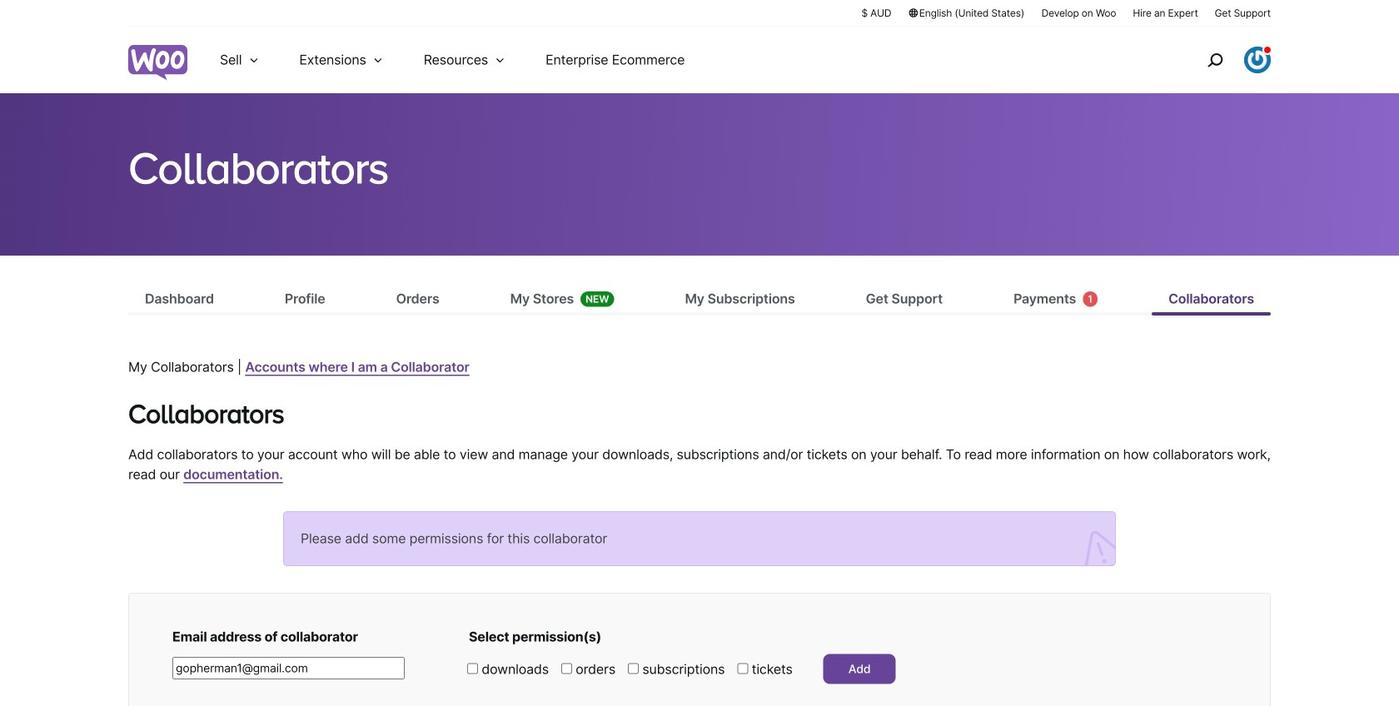 Task type: vqa. For each thing, say whether or not it's contained in the screenshot.
Search extensions 'search box'
no



Task type: locate. For each thing, give the bounding box(es) containing it.
search image
[[1202, 47, 1229, 73]]

None checkbox
[[467, 664, 478, 675]]

None checkbox
[[562, 664, 572, 675], [628, 664, 639, 675], [738, 664, 749, 675], [562, 664, 572, 675], [628, 664, 639, 675], [738, 664, 749, 675]]



Task type: describe. For each thing, give the bounding box(es) containing it.
service navigation menu element
[[1172, 33, 1271, 87]]

open account menu image
[[1245, 47, 1271, 73]]



